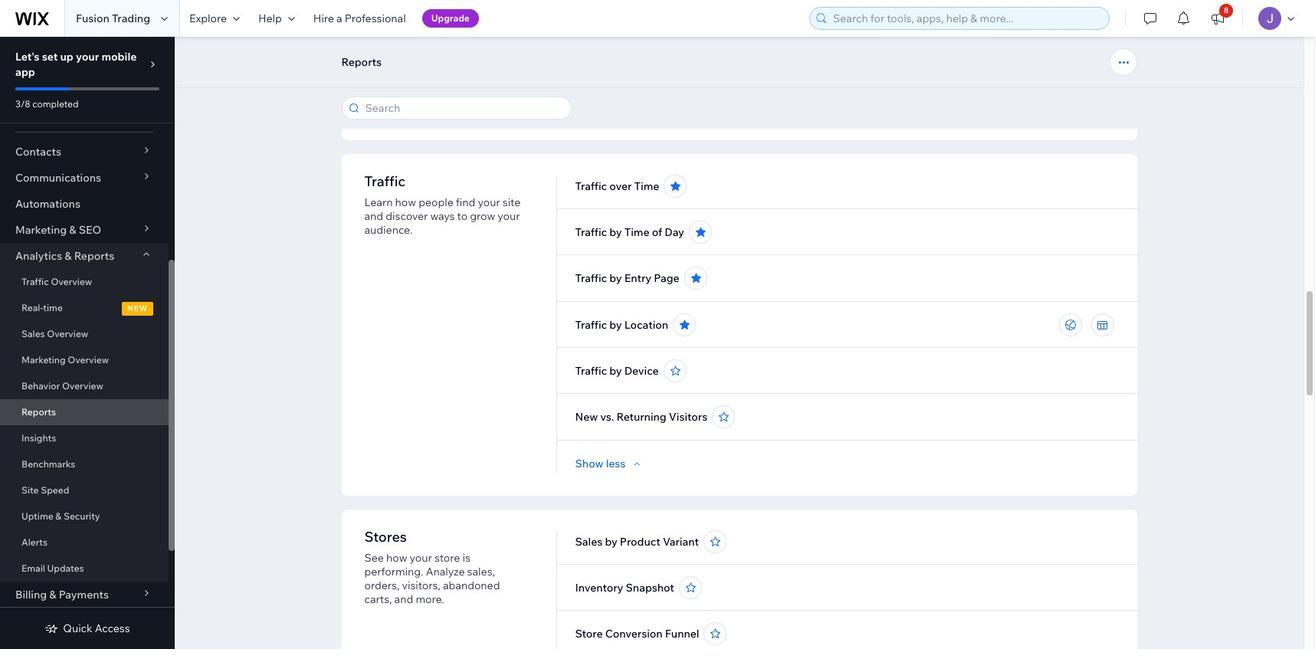 Task type: locate. For each thing, give the bounding box(es) containing it.
1 horizontal spatial sales
[[576, 535, 603, 549]]

behavior overview link
[[0, 373, 169, 400]]

traffic for traffic learn how people find your site and discover ways to grow your audience.
[[365, 173, 406, 190]]

and
[[365, 209, 384, 223], [395, 593, 414, 607]]

marketing up behavior
[[21, 354, 66, 366]]

& inside dropdown button
[[65, 249, 72, 263]]

1 horizontal spatial reports
[[74, 249, 114, 263]]

overview down the analytics & reports
[[51, 276, 92, 288]]

is
[[463, 551, 471, 565]]

abandoned
[[443, 579, 500, 593]]

ways
[[431, 209, 455, 223]]

page
[[654, 271, 680, 285]]

reports up insights
[[21, 406, 56, 418]]

traffic down analytics on the left of the page
[[21, 276, 49, 288]]

sales
[[21, 328, 45, 340], [576, 535, 603, 549]]

show less button
[[576, 101, 644, 115], [576, 457, 644, 471]]

of
[[652, 225, 663, 239]]

reports down hire a professional link
[[342, 55, 382, 69]]

1 vertical spatial show less
[[576, 457, 626, 471]]

& right the 'uptime'
[[55, 511, 62, 522]]

sales inside sales overview link
[[21, 328, 45, 340]]

your
[[76, 50, 99, 64], [478, 196, 500, 209], [498, 209, 520, 223], [410, 551, 432, 565]]

store
[[576, 627, 603, 641]]

0 vertical spatial show less button
[[576, 101, 644, 115]]

& inside popup button
[[69, 223, 76, 237]]

2 horizontal spatial reports
[[342, 55, 382, 69]]

performing.
[[365, 565, 424, 579]]

grow
[[470, 209, 496, 223]]

reports inside dropdown button
[[74, 249, 114, 263]]

audience.
[[365, 223, 413, 237]]

1 show less button from the top
[[576, 101, 644, 115]]

email
[[21, 563, 45, 574]]

2 show from the top
[[576, 457, 604, 471]]

alerts link
[[0, 530, 169, 556]]

time left "of"
[[625, 225, 650, 239]]

overview down sales overview link
[[68, 354, 109, 366]]

communications
[[15, 171, 101, 185]]

overview down 'marketing overview' 'link'
[[62, 380, 103, 392]]

8
[[1225, 5, 1229, 15]]

0 horizontal spatial sales
[[21, 328, 45, 340]]

reports down seo
[[74, 249, 114, 263]]

marketing inside 'link'
[[21, 354, 66, 366]]

marketing up analytics on the left of the page
[[15, 223, 67, 237]]

by for entry
[[610, 271, 622, 285]]

uptime & security link
[[0, 504, 169, 530]]

1 vertical spatial reports
[[74, 249, 114, 263]]

and inside stores see how your store is performing. analyze sales, orders, visitors, abandoned carts, and more.
[[395, 593, 414, 607]]

traffic by device
[[576, 364, 659, 378]]

2 vertical spatial reports
[[21, 406, 56, 418]]

updates
[[47, 563, 84, 574]]

0 vertical spatial time
[[635, 179, 660, 193]]

reports for reports link
[[21, 406, 56, 418]]

visitors
[[669, 410, 708, 424]]

0 vertical spatial sales
[[21, 328, 45, 340]]

& inside popup button
[[49, 588, 56, 602]]

1 vertical spatial less
[[606, 457, 626, 471]]

by
[[610, 225, 622, 239], [610, 271, 622, 285], [610, 318, 622, 332], [610, 364, 622, 378], [605, 535, 618, 549]]

show less
[[576, 101, 626, 115], [576, 457, 626, 471]]

& for analytics
[[65, 249, 72, 263]]

product
[[620, 535, 661, 549]]

uptime & security
[[21, 511, 100, 522]]

& down marketing & seo
[[65, 249, 72, 263]]

how inside stores see how your store is performing. analyze sales, orders, visitors, abandoned carts, and more.
[[387, 551, 408, 565]]

& for billing
[[49, 588, 56, 602]]

traffic inside traffic learn how people find your site and discover ways to grow your audience.
[[365, 173, 406, 190]]

0 vertical spatial show less
[[576, 101, 626, 115]]

1 show from the top
[[576, 101, 604, 115]]

email updates
[[21, 563, 84, 574]]

benchmarks link
[[0, 452, 169, 478]]

0 vertical spatial reports
[[342, 55, 382, 69]]

traffic by location
[[576, 318, 669, 332]]

sales overview
[[21, 328, 88, 340]]

reports
[[342, 55, 382, 69], [74, 249, 114, 263], [21, 406, 56, 418]]

overview up marketing overview
[[47, 328, 88, 340]]

marketing for marketing overview
[[21, 354, 66, 366]]

1 show less from the top
[[576, 101, 626, 115]]

1 vertical spatial sales
[[576, 535, 603, 549]]

show
[[576, 101, 604, 115], [576, 457, 604, 471]]

time
[[635, 179, 660, 193], [625, 225, 650, 239]]

1 vertical spatial marketing
[[21, 354, 66, 366]]

device
[[625, 364, 659, 378]]

how right see
[[387, 551, 408, 565]]

explore
[[189, 12, 227, 25]]

&
[[69, 223, 76, 237], [65, 249, 72, 263], [55, 511, 62, 522], [49, 588, 56, 602]]

hire a professional
[[314, 12, 406, 25]]

time right over
[[635, 179, 660, 193]]

time for over
[[635, 179, 660, 193]]

site
[[503, 196, 521, 209]]

how right learn
[[395, 196, 416, 209]]

overview for sales overview
[[47, 328, 88, 340]]

day
[[665, 225, 685, 239]]

let's
[[15, 50, 40, 64]]

people
[[419, 196, 454, 209]]

0 vertical spatial marketing
[[15, 223, 67, 237]]

sales down real-
[[21, 328, 45, 340]]

returning
[[617, 410, 667, 424]]

fusion trading
[[76, 12, 150, 25]]

traffic down traffic over time
[[576, 225, 607, 239]]

less
[[606, 101, 626, 115], [606, 457, 626, 471]]

by left product
[[605, 535, 618, 549]]

overview inside sales overview link
[[47, 328, 88, 340]]

funnel
[[665, 627, 700, 641]]

1 vertical spatial and
[[395, 593, 414, 607]]

traffic by time of day
[[576, 225, 685, 239]]

overview inside 'marketing overview' 'link'
[[68, 354, 109, 366]]

traffic up traffic by device
[[576, 318, 607, 332]]

1 vertical spatial show
[[576, 457, 604, 471]]

stores see how your store is performing. analyze sales, orders, visitors, abandoned carts, and more.
[[365, 528, 500, 607]]

2 show less button from the top
[[576, 457, 644, 471]]

traffic left entry
[[576, 271, 607, 285]]

0 vertical spatial and
[[365, 209, 384, 223]]

how inside traffic learn how people find your site and discover ways to grow your audience.
[[395, 196, 416, 209]]

0 horizontal spatial reports
[[21, 406, 56, 418]]

sidebar element
[[0, 37, 175, 650]]

analytics & reports button
[[0, 243, 169, 269]]

overview for marketing overview
[[68, 354, 109, 366]]

1 horizontal spatial and
[[395, 593, 414, 607]]

traffic for traffic by location
[[576, 318, 607, 332]]

traffic inside "traffic overview" link
[[21, 276, 49, 288]]

1 vertical spatial how
[[387, 551, 408, 565]]

insights
[[21, 433, 56, 444]]

your right up
[[76, 50, 99, 64]]

mobile
[[102, 50, 137, 64]]

traffic left over
[[576, 179, 607, 193]]

reports inside button
[[342, 55, 382, 69]]

0 vertical spatial show
[[576, 101, 604, 115]]

& left seo
[[69, 223, 76, 237]]

1 vertical spatial time
[[625, 225, 650, 239]]

app
[[15, 65, 35, 79]]

traffic over time
[[576, 179, 660, 193]]

overview inside the behavior overview link
[[62, 380, 103, 392]]

1 vertical spatial show less button
[[576, 457, 644, 471]]

sales up inventory
[[576, 535, 603, 549]]

new
[[127, 304, 148, 314]]

quick access button
[[45, 622, 130, 636]]

billing & payments button
[[0, 582, 169, 608]]

inventory snapshot
[[576, 581, 675, 595]]

overview
[[51, 276, 92, 288], [47, 328, 88, 340], [68, 354, 109, 366], [62, 380, 103, 392]]

0 vertical spatial how
[[395, 196, 416, 209]]

snapshot
[[626, 581, 675, 595]]

2 show less from the top
[[576, 457, 626, 471]]

hire
[[314, 12, 334, 25]]

by left "of"
[[610, 225, 622, 239]]

traffic for traffic overview
[[21, 276, 49, 288]]

by left entry
[[610, 271, 622, 285]]

marketing inside popup button
[[15, 223, 67, 237]]

overview inside "traffic overview" link
[[51, 276, 92, 288]]

8 button
[[1202, 0, 1235, 37]]

0 horizontal spatial and
[[365, 209, 384, 223]]

and left discover
[[365, 209, 384, 223]]

your inside let's set up your mobile app
[[76, 50, 99, 64]]

by left location
[[610, 318, 622, 332]]

& right billing
[[49, 588, 56, 602]]

by for product
[[605, 535, 618, 549]]

reports button
[[334, 51, 390, 74]]

marketing
[[15, 223, 67, 237], [21, 354, 66, 366]]

more.
[[416, 593, 444, 607]]

Search for tools, apps, help & more... field
[[829, 8, 1105, 29]]

0 vertical spatial less
[[606, 101, 626, 115]]

your left store
[[410, 551, 432, 565]]

and right the carts,
[[395, 593, 414, 607]]

by left device
[[610, 364, 622, 378]]

3/8
[[15, 98, 30, 110]]

traffic up learn
[[365, 173, 406, 190]]

payments
[[59, 588, 109, 602]]

traffic for traffic by time of day
[[576, 225, 607, 239]]

vs.
[[601, 410, 615, 424]]

contacts button
[[0, 139, 169, 165]]

site
[[21, 485, 39, 496]]

alerts
[[21, 537, 48, 548]]

traffic learn how people find your site and discover ways to grow your audience.
[[365, 173, 521, 237]]

location
[[625, 318, 669, 332]]

insights link
[[0, 426, 169, 452]]

traffic up new on the bottom
[[576, 364, 607, 378]]



Task type: describe. For each thing, give the bounding box(es) containing it.
site speed link
[[0, 478, 169, 504]]

upgrade
[[431, 12, 470, 24]]

by for device
[[610, 364, 622, 378]]

communications button
[[0, 165, 169, 191]]

billing & payments
[[15, 588, 109, 602]]

hire a professional link
[[304, 0, 415, 37]]

a
[[337, 12, 343, 25]]

new vs. returning visitors
[[576, 410, 708, 424]]

traffic overview
[[21, 276, 92, 288]]

discover
[[386, 209, 428, 223]]

help button
[[249, 0, 304, 37]]

your inside stores see how your store is performing. analyze sales, orders, visitors, abandoned carts, and more.
[[410, 551, 432, 565]]

fusion
[[76, 12, 110, 25]]

show less for 2nd show less button from the top
[[576, 457, 626, 471]]

orders,
[[365, 579, 400, 593]]

by for time
[[610, 225, 622, 239]]

analytics
[[15, 249, 62, 263]]

show less for 1st show less button
[[576, 101, 626, 115]]

how for traffic
[[395, 196, 416, 209]]

time for by
[[625, 225, 650, 239]]

quick
[[63, 622, 93, 636]]

real-time
[[21, 302, 63, 314]]

up
[[60, 50, 73, 64]]

2 less from the top
[[606, 457, 626, 471]]

overview for traffic overview
[[51, 276, 92, 288]]

billing
[[15, 588, 47, 602]]

reports link
[[0, 400, 169, 426]]

upgrade button
[[422, 9, 479, 28]]

real-
[[21, 302, 43, 314]]

sales for sales by product variant
[[576, 535, 603, 549]]

learn
[[365, 196, 393, 209]]

quick access
[[63, 622, 130, 636]]

access
[[95, 622, 130, 636]]

and inside traffic learn how people find your site and discover ways to grow your audience.
[[365, 209, 384, 223]]

help
[[258, 12, 282, 25]]

set
[[42, 50, 58, 64]]

marketing for marketing & seo
[[15, 223, 67, 237]]

marketing & seo button
[[0, 217, 169, 243]]

reports for reports button
[[342, 55, 382, 69]]

traffic by entry page
[[576, 271, 680, 285]]

seo
[[79, 223, 101, 237]]

traffic for traffic by device
[[576, 364, 607, 378]]

marketing overview link
[[0, 347, 169, 373]]

marketing & seo
[[15, 223, 101, 237]]

Search field
[[361, 97, 566, 119]]

marketing overview
[[21, 354, 109, 366]]

carts,
[[365, 593, 392, 607]]

behavior
[[21, 380, 60, 392]]

to
[[458, 209, 468, 223]]

professional
[[345, 12, 406, 25]]

entry
[[625, 271, 652, 285]]

by for location
[[610, 318, 622, 332]]

1 less from the top
[[606, 101, 626, 115]]

traffic for traffic over time
[[576, 179, 607, 193]]

overview for behavior overview
[[62, 380, 103, 392]]

your left site
[[478, 196, 500, 209]]

automations
[[15, 197, 80, 211]]

new
[[576, 410, 598, 424]]

sales,
[[467, 565, 495, 579]]

let's set up your mobile app
[[15, 50, 137, 79]]

analyze
[[426, 565, 465, 579]]

store
[[435, 551, 460, 565]]

benchmarks
[[21, 459, 75, 470]]

uptime
[[21, 511, 53, 522]]

& for uptime
[[55, 511, 62, 522]]

over
[[610, 179, 632, 193]]

time
[[43, 302, 63, 314]]

3/8 completed
[[15, 98, 79, 110]]

how for stores
[[387, 551, 408, 565]]

traffic overview link
[[0, 269, 169, 295]]

trading
[[112, 12, 150, 25]]

traffic for traffic by entry page
[[576, 271, 607, 285]]

sales by product variant
[[576, 535, 699, 549]]

stores
[[365, 528, 407, 546]]

analytics & reports
[[15, 249, 114, 263]]

automations link
[[0, 191, 169, 217]]

see
[[365, 551, 384, 565]]

show for 2nd show less button from the top
[[576, 457, 604, 471]]

show for 1st show less button
[[576, 101, 604, 115]]

your right grow
[[498, 209, 520, 223]]

& for marketing
[[69, 223, 76, 237]]

sales for sales overview
[[21, 328, 45, 340]]

completed
[[32, 98, 79, 110]]

behavior overview
[[21, 380, 103, 392]]

inventory
[[576, 581, 624, 595]]

visitors,
[[402, 579, 441, 593]]

speed
[[41, 485, 69, 496]]



Task type: vqa. For each thing, say whether or not it's contained in the screenshot.
'install'
no



